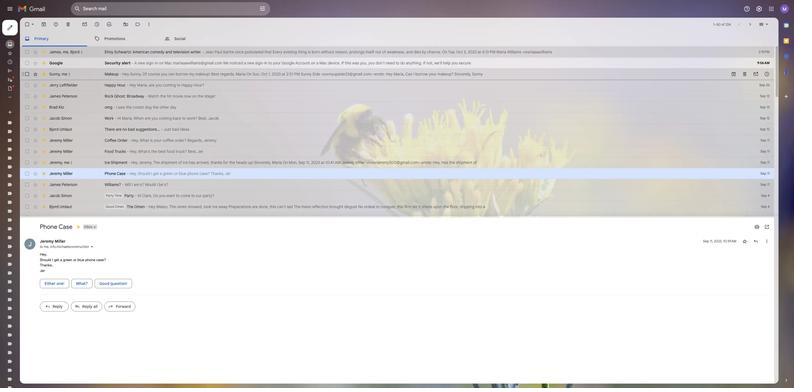 Task type: locate. For each thing, give the bounding box(es) containing it.
peterson down "leftfielder"
[[62, 94, 77, 99]]

on
[[159, 61, 164, 66], [311, 61, 315, 66], [192, 94, 197, 99]]

miller
[[63, 138, 73, 143], [63, 149, 73, 154], [355, 160, 365, 165], [63, 171, 73, 176], [55, 239, 65, 244]]

to
[[268, 61, 272, 66], [396, 61, 399, 66], [177, 83, 180, 88], [182, 116, 186, 121], [176, 194, 180, 199], [191, 194, 195, 199], [376, 205, 380, 210], [40, 245, 43, 249]]

0 vertical spatial phone
[[187, 171, 199, 176]]

google up 2:01
[[282, 61, 294, 66]]

0 vertical spatial hi
[[117, 116, 121, 121]]

hey
[[122, 72, 129, 77], [386, 72, 393, 77], [129, 83, 136, 88], [131, 160, 138, 165], [149, 205, 155, 210]]

simon for sep 4
[[61, 194, 72, 199]]

0 horizontal spatial case?
[[96, 258, 106, 262]]

main menu image
[[7, 6, 13, 12]]

sep 11
[[761, 138, 770, 143], [761, 150, 770, 154], [761, 161, 770, 165], [761, 172, 770, 176], [761, 183, 770, 187]]

1 bad from the left
[[128, 127, 135, 132]]

suggestions...
[[136, 127, 160, 132]]

1 vertical spatial 4
[[768, 205, 770, 209]]

the right the last
[[294, 205, 301, 210]]

tue,
[[448, 50, 455, 55]]

0 vertical spatial or
[[174, 171, 178, 176]]

1 horizontal spatial get
[[153, 171, 159, 176]]

- right work
[[115, 116, 116, 121]]

sep 11 for jeremy
[[761, 138, 770, 143]]

6 row from the top
[[20, 102, 774, 113]]

1 sign- from the left
[[146, 61, 155, 66]]

1 horizontal spatial maria
[[272, 160, 282, 165]]

be's?
[[159, 182, 168, 187]]

jacob up the "tim"
[[49, 194, 60, 199]]

you down the dog
[[151, 116, 158, 121]]

james peterson for rock ghost: broadway
[[49, 94, 77, 99]]

None checkbox
[[24, 60, 30, 66], [24, 138, 30, 143], [24, 149, 30, 155], [24, 171, 30, 177], [24, 182, 30, 188], [24, 193, 30, 199], [24, 204, 30, 210], [24, 60, 30, 66], [24, 138, 30, 143], [24, 149, 30, 155], [24, 171, 30, 177], [24, 182, 30, 188], [24, 193, 30, 199], [24, 204, 30, 210]]

15 row from the top
[[20, 202, 774, 213]]

should down to me , info.michaelsconstruction on the left bottom
[[40, 258, 51, 262]]

hour
[[117, 83, 126, 88]]

1 right has scheduled message image
[[769, 216, 770, 220]]

1 vertical spatial case
[[59, 224, 72, 231]]

hey, should i get a green or blue phone case? thanks, jer
[[40, 253, 106, 273]]

tim
[[49, 216, 56, 221]]

2 horizontal spatial 2
[[70, 161, 72, 165]]

0 vertical spatial best,
[[198, 116, 207, 121]]

1 vertical spatial bjord umlaut
[[49, 205, 72, 210]]

snooze image
[[94, 22, 100, 27]]

get up would
[[153, 171, 159, 176]]

peterson down jeremy , me 2
[[62, 182, 77, 187]]

coming down other
[[159, 116, 172, 121]]

1 horizontal spatial bad
[[172, 127, 179, 132]]

2 simon from the top
[[61, 194, 72, 199]]

a
[[134, 61, 137, 66]]

coming up hit
[[163, 83, 176, 88]]

sep inside "cell"
[[703, 240, 709, 244]]

4:13
[[482, 50, 489, 55]]

jacob simon down klo
[[49, 116, 72, 121]]

2 jacob simon from the top
[[49, 194, 72, 199]]

pm
[[490, 50, 496, 55], [294, 72, 300, 77]]

1 vertical spatial 1
[[769, 216, 770, 220]]

2 sep 11 from the top
[[761, 150, 770, 154]]

0 vertical spatial 2023
[[468, 50, 477, 55]]

13 for rock ghost: broadway - watch the hit movie now on the stage!
[[767, 94, 770, 98]]

sep 11 for jer
[[761, 150, 770, 154]]

sep 1
[[762, 216, 770, 220]]

1 horizontal spatial green
[[163, 171, 173, 176]]

1 horizontal spatial borrow
[[415, 72, 428, 77]]

1 shipment from the left
[[161, 160, 177, 165]]

are left the done,
[[252, 205, 258, 210]]

0 vertical spatial blue
[[179, 171, 186, 176]]

borrow right can
[[415, 72, 428, 77]]

11, inside "cell"
[[710, 240, 713, 244]]

james down primary tab
[[49, 49, 61, 54]]

2023,
[[714, 240, 722, 244]]

1 horizontal spatial mac
[[320, 61, 327, 66]]

row containing sunny
[[20, 69, 774, 80]]

flowers
[[105, 216, 118, 221]]

1 vertical spatial phone
[[40, 224, 57, 231]]

4 for hi clark, do you want to come to our party?
[[768, 194, 770, 198]]

2 sep 13 from the top
[[760, 105, 770, 109]]

0 vertical spatial should
[[138, 171, 150, 176]]

12 for work - hi maria, when are you coming back to work? best, jacob
[[767, 116, 770, 120]]

2 inside jeremy , me 2
[[70, 161, 72, 165]]

2 4 from the top
[[768, 205, 770, 209]]

in down comedy
[[155, 61, 158, 66]]

11 for arrived,
[[767, 161, 770, 165]]

hi
[[117, 116, 121, 121], [138, 194, 141, 199]]

sign- up course
[[146, 61, 155, 66]]

1 sep 4 from the top
[[761, 194, 770, 198]]

umlaut for sep 4
[[59, 205, 72, 210]]

0 horizontal spatial 11,
[[306, 160, 310, 165]]

0 vertical spatial maria,
[[394, 72, 405, 77]]

jer up arrived,
[[198, 149, 203, 154]]

on left mon,
[[283, 160, 288, 165]]

1 vertical spatial sincerely,
[[254, 160, 271, 165]]

day
[[170, 105, 176, 110]]

2 vertical spatial 2
[[64, 216, 66, 220]]

reply for reply all
[[82, 305, 92, 310]]

1 james peterson from the top
[[49, 94, 77, 99]]

13 row from the top
[[20, 179, 774, 191]]

11
[[767, 138, 770, 143], [767, 150, 770, 154], [767, 161, 770, 165], [767, 172, 770, 176], [767, 183, 770, 187]]

maria, left can
[[394, 72, 405, 77]]

add to tasks image
[[106, 22, 112, 27]]

should
[[138, 171, 150, 176], [40, 258, 51, 262]]

good up flowers
[[106, 205, 114, 209]]

sheds
[[422, 205, 432, 210]]

0 horizontal spatial mac
[[165, 61, 172, 66]]

2 for tim
[[64, 216, 66, 220]]

james peterson down jeremy , me 2
[[49, 182, 77, 187]]

if
[[341, 61, 344, 66], [423, 61, 426, 66]]

0 vertical spatial maria
[[497, 50, 506, 55]]

if left not,
[[423, 61, 426, 66]]

shipment
[[111, 160, 127, 165]]

sincerely, right up! on the top left of the page
[[254, 160, 271, 165]]

bjord umlaut down klo
[[49, 127, 72, 132]]

1 horizontal spatial best,
[[198, 116, 207, 121]]

3 11 from the top
[[767, 161, 770, 165]]

1 horizontal spatial at
[[321, 160, 324, 165]]

1 horizontal spatial happy
[[181, 83, 193, 88]]

0 vertical spatial sep 12
[[760, 116, 770, 120]]

info.michaelsconstruction
[[50, 245, 89, 249]]

16 row from the top
[[20, 213, 774, 224]]

0 horizontal spatial shipment
[[161, 160, 177, 165]]

thanks, up either
[[40, 264, 53, 268]]

social tab
[[160, 31, 230, 47]]

account
[[295, 61, 310, 66]]

broadway
[[127, 94, 144, 99]]

1 jacob simon from the top
[[49, 116, 72, 121]]

1 horizontal spatial 2
[[68, 72, 70, 76]]

the right the dog
[[153, 105, 159, 110]]

0 vertical spatial oct
[[456, 50, 463, 55]]

the right has
[[449, 160, 455, 165]]

by
[[422, 50, 426, 55]]

coming for back
[[159, 116, 172, 121]]

2 james peterson from the top
[[49, 182, 77, 187]]

1 vertical spatial coming
[[159, 116, 172, 121]]

good for good question!
[[99, 282, 109, 287]]

coffee
[[105, 138, 116, 143]]

,
[[61, 49, 62, 54], [68, 49, 69, 54], [60, 72, 61, 77], [62, 160, 63, 165], [56, 216, 57, 221], [48, 245, 49, 249]]

should inside hey, should i get a green or blue phone case? thanks, jer
[[40, 258, 51, 262]]

can't
[[277, 205, 286, 210]]

0 vertical spatial green
[[163, 171, 173, 176]]

1 vertical spatial simon
[[61, 194, 72, 199]]

wrote:
[[374, 72, 385, 77], [421, 160, 432, 165]]

1 13 from the top
[[767, 94, 770, 98]]

2:15 pm
[[759, 50, 770, 54]]

2 11 from the top
[[767, 150, 770, 154]]

1 vertical spatial green
[[63, 258, 72, 262]]

james peterson
[[49, 94, 77, 99], [49, 182, 77, 187]]

navigation
[[0, 18, 66, 389]]

show details image
[[90, 246, 94, 249]]

1 vertical spatial 11,
[[710, 240, 713, 244]]

1 vertical spatial at
[[282, 72, 285, 77]]

1 vertical spatial 12
[[767, 127, 770, 132]]

0 horizontal spatial reply
[[53, 305, 63, 310]]

0 horizontal spatial and
[[165, 50, 172, 55]]

hit
[[167, 94, 172, 99]]

phone case
[[40, 224, 72, 231]]

happy left the hour
[[105, 83, 116, 88]]

best, right work?
[[198, 116, 207, 121]]

12 row from the top
[[20, 168, 774, 179]]

1 horizontal spatial should
[[138, 171, 150, 176]]

1 if from the left
[[341, 61, 344, 66]]

phone case main content
[[20, 18, 779, 389]]

happy up now
[[181, 83, 193, 88]]

1 row from the top
[[20, 47, 774, 58]]

new right a
[[138, 61, 145, 66]]

2 inside tim , me 2
[[64, 216, 66, 220]]

labels image
[[135, 22, 141, 27]]

2 row from the top
[[20, 58, 774, 69]]

itself
[[366, 50, 374, 55]]

1 sep 12 from the top
[[760, 116, 770, 120]]

1 sep 11 from the top
[[761, 138, 770, 143]]

row
[[20, 47, 774, 58], [20, 58, 774, 69], [20, 69, 774, 80], [20, 80, 774, 91], [20, 91, 774, 102], [20, 102, 774, 113], [20, 113, 774, 124], [20, 124, 774, 135], [20, 135, 774, 146], [20, 146, 774, 157], [20, 157, 774, 168], [20, 168, 774, 179], [20, 179, 774, 191], [20, 191, 774, 202], [20, 202, 774, 213], [20, 213, 774, 224]]

0 vertical spatial umlaut
[[59, 127, 72, 132]]

phone inside row
[[105, 171, 116, 176]]

google up sunny , me 2
[[49, 61, 63, 66]]

8 row from the top
[[20, 124, 774, 135]]

to left do
[[396, 61, 399, 66]]

1 vertical spatial sep 13
[[760, 105, 770, 109]]

3 sep 11 from the top
[[761, 161, 770, 165]]

- left 'will'
[[122, 182, 124, 187]]

help
[[443, 61, 451, 66]]

course
[[148, 72, 160, 77]]

1 vertical spatial sep 12
[[760, 127, 770, 132]]

rock
[[105, 94, 113, 99]]

regards,
[[187, 138, 203, 143]]

oct left the 1,
[[261, 72, 268, 77]]

good inside good question! button
[[99, 282, 109, 287]]

ice
[[183, 160, 188, 165]]

phone down the "tim"
[[40, 224, 57, 231]]

1 vertical spatial maria,
[[137, 83, 148, 88]]

2 vertical spatial bjord
[[49, 205, 59, 210]]

0 horizontal spatial omen
[[115, 205, 124, 209]]

0 horizontal spatial happy
[[105, 83, 116, 88]]

1,
[[269, 72, 271, 77]]

11 for jer
[[767, 150, 770, 154]]

ideas
[[180, 127, 189, 132]]

0 horizontal spatial borrow
[[176, 72, 188, 77]]

0 vertical spatial simon
[[61, 116, 72, 121]]

we
[[223, 61, 229, 66]]

bjord for sep 12
[[49, 127, 59, 132]]

blue down the ice
[[179, 171, 186, 176]]

2 james from the top
[[49, 94, 61, 99]]

0 horizontal spatial thanks,
[[40, 264, 53, 268]]

0 horizontal spatial maria
[[236, 72, 246, 77]]

4 for hey mateo, the omen showed, took me away preparations are done, this can't last the mere reflection brought disgust no ordeal to conquer, this firm slit it sheds upon the floor, dripping into a
[[768, 205, 770, 209]]

miller for phone case - hey, should i get a green or blue phone case? thanks, jer
[[63, 171, 73, 176]]

jeremy miller for food trucks
[[49, 149, 73, 154]]

2 bad from the left
[[172, 127, 179, 132]]

am
[[335, 160, 341, 165]]

phone case - hey, should i get a green or blue phone case? thanks, jer
[[105, 171, 231, 176]]

maria,
[[394, 72, 405, 77], [137, 83, 148, 88], [122, 116, 133, 121]]

james for rock ghost: broadway - watch the hit movie now on the stage!
[[49, 94, 61, 99]]

prolongs
[[349, 50, 365, 55]]

work - hi maria, when are you coming back to work? best, jacob
[[105, 116, 219, 121]]

if right device.
[[341, 61, 344, 66]]

mariaaawilliams@gmail.com
[[173, 61, 222, 66]]

at left 4:13
[[478, 50, 481, 55]]

sep 12
[[760, 116, 770, 120], [760, 127, 770, 132]]

james down jeremy , me 2
[[49, 182, 61, 187]]

on left sun,
[[247, 72, 252, 77]]

pm right 4:13
[[490, 50, 496, 55]]

me for elroy schwartz: american comedy and television writer. - jean paul sartre once postulated that every existing thing is born without reason, prolongs itself out of weakness, and dies by chance. on tue, oct 3, 2023 at 4:13 pm maria williams <mariaaawilliams
[[63, 49, 68, 54]]

1
[[713, 22, 715, 26], [769, 216, 770, 220]]

1 horizontal spatial case
[[117, 171, 126, 176]]

bjord
[[70, 49, 80, 54], [49, 127, 59, 132], [49, 205, 59, 210]]

None search field
[[71, 2, 270, 16]]

now
[[184, 94, 191, 99]]

2 inside sunny , me 2
[[68, 72, 70, 76]]

1 simon from the top
[[61, 116, 72, 121]]

get inside row
[[153, 171, 159, 176]]

disgust
[[344, 205, 357, 210]]

maria, left the when
[[122, 116, 133, 121]]

1 in from the left
[[155, 61, 158, 66]]

a up "side"
[[316, 61, 319, 66]]

this left was
[[345, 61, 351, 66]]

settings image
[[756, 6, 763, 12]]

umlaut for sep 12
[[59, 127, 72, 132]]

1 horizontal spatial reply
[[82, 305, 92, 310]]

in down that
[[264, 61, 267, 66]]

security alert - a new sign-in on mac mariaaawilliams@gmail.com we noticed a new sign-in to your google account on a mac device. if this was you, you don't need to do anything. if not, we'll help you secure
[[105, 61, 471, 66]]

0 horizontal spatial 1
[[713, 22, 715, 26]]

2 bjord umlaut from the top
[[49, 205, 72, 210]]

row containing google
[[20, 58, 774, 69]]

is left born
[[308, 50, 311, 55]]

tab list
[[779, 18, 794, 369], [20, 31, 779, 47]]

row containing tim
[[20, 213, 774, 224]]

forward link
[[104, 302, 136, 312]]

on right now
[[192, 94, 197, 99]]

1 horizontal spatial 2023
[[311, 160, 320, 165]]

None checkbox
[[24, 22, 30, 27], [24, 49, 30, 55], [24, 71, 30, 77], [24, 83, 30, 88], [24, 94, 30, 99], [24, 105, 30, 110], [24, 116, 30, 121], [24, 127, 30, 132], [24, 160, 30, 166], [24, 215, 30, 221], [24, 22, 30, 27], [24, 49, 30, 55], [24, 71, 30, 77], [24, 83, 30, 88], [24, 94, 30, 99], [24, 105, 30, 110], [24, 116, 30, 121], [24, 127, 30, 132], [24, 160, 30, 166], [24, 215, 30, 221]]

1 vertical spatial is
[[150, 138, 153, 143]]

jacob
[[49, 116, 60, 121], [208, 116, 219, 121], [49, 194, 60, 199]]

good for good omen the omen - hey mateo, the omen showed, took me away preparations are done, this can't last the mere reflection brought disgust no ordeal to conquer, this firm slit it sheds upon the floor, dripping into a
[[106, 205, 114, 209]]

5 row from the top
[[20, 91, 774, 102]]

jacob simon up tim , me 2
[[49, 194, 72, 199]]

sunny up jerry on the top left
[[49, 72, 60, 77]]

move to image
[[123, 22, 128, 27]]

2 vertical spatial maria,
[[122, 116, 133, 121]]

1 james from the top
[[49, 49, 61, 54]]

green down the "info.michaelsconstruction"
[[63, 258, 72, 262]]

peterson for rock
[[62, 94, 77, 99]]

a up be's? at the left top
[[160, 171, 162, 176]]

0 vertical spatial james
[[49, 49, 61, 54]]

11 row from the top
[[20, 157, 774, 168]]

omen down time
[[115, 205, 124, 209]]

report spam image
[[53, 22, 59, 27]]

toolbar
[[728, 71, 773, 77]]

is right what
[[150, 138, 153, 143]]

2 horizontal spatial jer
[[225, 171, 231, 176]]

sign-
[[146, 61, 155, 66], [255, 61, 264, 66]]

this left firm
[[397, 205, 403, 210]]

case? down arrived,
[[200, 171, 210, 176]]

26
[[766, 83, 770, 87]]

thing
[[298, 50, 307, 55]]

1 horizontal spatial wrote:
[[421, 160, 432, 165]]

gmail image
[[18, 3, 48, 14]]

2 sep 4 from the top
[[761, 205, 770, 209]]

4 row from the top
[[20, 80, 774, 91]]

upon
[[433, 205, 442, 210]]

sep 12 for there are no bad suggestions... - just bad ideas
[[760, 127, 770, 132]]

simon up tim , me 2
[[61, 194, 72, 199]]

11, left 2023,
[[710, 240, 713, 244]]

1 horizontal spatial thanks,
[[211, 171, 224, 176]]

0 vertical spatial case
[[117, 171, 126, 176]]

sunny down 4:13
[[472, 72, 483, 77]]

5 11 from the top
[[767, 183, 770, 187]]

are left the cherry at the left bottom of page
[[156, 216, 162, 221]]

what
[[140, 138, 149, 143]]

bjord for sep 4
[[49, 205, 59, 210]]

1 reply from the left
[[53, 305, 63, 310]]

thanks,
[[211, 171, 224, 176], [40, 264, 53, 268]]

2 sep 12 from the top
[[760, 127, 770, 132]]

1 12 from the top
[[767, 116, 770, 120]]

2 vertical spatial james
[[49, 182, 61, 187]]

, for sunny
[[60, 72, 61, 77]]

1 vertical spatial case?
[[96, 258, 106, 262]]

reply inside "link"
[[82, 305, 92, 310]]

0 horizontal spatial sunny
[[49, 72, 60, 77]]

advanced search options image
[[257, 3, 268, 14]]

3 james from the top
[[49, 182, 61, 187]]

13
[[767, 94, 770, 98], [767, 105, 770, 109]]

1 google from the left
[[49, 61, 63, 66]]

2 13 from the top
[[767, 105, 770, 109]]

party right time
[[125, 194, 134, 199]]

14 row from the top
[[20, 191, 774, 202]]

case
[[117, 171, 126, 176], [59, 224, 72, 231]]

took
[[204, 205, 211, 210]]

i
[[116, 105, 117, 110]]

hey,
[[131, 138, 139, 143], [130, 149, 137, 154], [433, 160, 441, 165], [129, 171, 137, 176], [40, 253, 47, 257]]

search mail image
[[73, 4, 83, 14]]

primary
[[34, 36, 49, 41]]

1 vertical spatial phone
[[85, 258, 95, 262]]

your down not,
[[429, 72, 437, 77]]

good inside good omen the omen - hey mateo, the omen showed, took me away preparations are done, this can't last the mere reflection brought disgust no ordeal to conquer, this firm slit it sheds upon the floor, dripping into a
[[106, 205, 114, 209]]

bjord down the brad on the left of the page
[[49, 127, 59, 132]]

2 peterson from the top
[[62, 182, 77, 187]]

your left coffee
[[154, 138, 162, 143]]

phone down show details image
[[85, 258, 95, 262]]

0 vertical spatial 2
[[68, 72, 70, 76]]

0 horizontal spatial jer
[[40, 269, 45, 273]]

of
[[722, 22, 725, 26], [382, 50, 386, 55], [178, 160, 182, 165], [473, 160, 477, 165]]

party inside 'party time party - hi clark, do you want to come to our party?'
[[106, 194, 114, 198]]

1 bjord umlaut from the top
[[49, 127, 72, 132]]

umlaut up tim , me 2
[[59, 205, 72, 210]]

oct left 3,
[[456, 50, 463, 55]]

2 vertical spatial 2023
[[311, 160, 320, 165]]

i right 'will'
[[132, 182, 133, 187]]

what?
[[76, 282, 88, 287]]

case for phone case
[[59, 224, 72, 231]]

best, right truck?
[[188, 149, 197, 154]]

row containing james
[[20, 47, 774, 58]]

jacob for sep 4
[[49, 194, 60, 199]]

hi left clark,
[[138, 194, 141, 199]]

pm right 2:01
[[294, 72, 300, 77]]

peterson for williams?
[[62, 182, 77, 187]]

promotions tab
[[90, 31, 160, 47]]

borrow left my
[[176, 72, 188, 77]]

1 mac from the left
[[165, 61, 172, 66]]

0 vertical spatial 4
[[768, 194, 770, 198]]

should down jeremy,
[[138, 171, 150, 176]]

1 vertical spatial should
[[40, 258, 51, 262]]

1 sep 13 from the top
[[760, 94, 770, 98]]

and left dies
[[406, 50, 413, 55]]

thanks
[[211, 160, 222, 165]]

leftfielder
[[59, 83, 78, 88]]

0 vertical spatial james peterson
[[49, 94, 77, 99]]

primary tab
[[20, 31, 89, 47]]

0 horizontal spatial best,
[[188, 149, 197, 154]]

we'll
[[434, 61, 442, 66]]

2 in from the left
[[264, 61, 267, 66]]

0 horizontal spatial this
[[270, 205, 276, 210]]

0 vertical spatial get
[[153, 171, 159, 176]]

0 vertical spatial sep 13
[[760, 94, 770, 98]]

james down jerry on the top left
[[49, 94, 61, 99]]

wrote: left has
[[421, 160, 432, 165]]

2 reply from the left
[[82, 305, 92, 310]]

bjord umlaut for sep 4
[[49, 205, 72, 210]]

sep 13 for rock ghost: broadway - watch the hit movie now on the stage!
[[760, 94, 770, 98]]

mac
[[165, 61, 172, 66], [320, 61, 327, 66]]

0 vertical spatial pm
[[490, 50, 496, 55]]

me
[[63, 49, 68, 54], [62, 72, 67, 77], [64, 160, 69, 165], [212, 205, 218, 210], [58, 216, 63, 221], [44, 245, 48, 249]]

2 horizontal spatial on
[[311, 61, 315, 66]]

delete image
[[65, 22, 71, 27]]

2 12 from the top
[[767, 127, 770, 132]]

1 horizontal spatial pm
[[490, 50, 496, 55]]

on down comedy
[[159, 61, 164, 66]]

1 4 from the top
[[768, 194, 770, 198]]

2 umlaut from the top
[[59, 205, 72, 210]]

2 and from the left
[[406, 50, 413, 55]]

case down shipment at the top of the page
[[117, 171, 126, 176]]

0 horizontal spatial if
[[341, 61, 344, 66]]

maria left mon,
[[272, 160, 282, 165]]

ghost:
[[114, 94, 126, 99]]

maria
[[497, 50, 506, 55], [236, 72, 246, 77], [272, 160, 282, 165]]

jacob for sep 12
[[49, 116, 60, 121]]

2 mac from the left
[[320, 61, 327, 66]]

1 11 from the top
[[767, 138, 770, 143]]

need
[[386, 61, 395, 66]]

0 vertical spatial wrote:
[[374, 72, 385, 77]]

1 umlaut from the top
[[59, 127, 72, 132]]

0 horizontal spatial sincerely,
[[254, 160, 271, 165]]

arrived,
[[196, 160, 210, 165]]

either one! button
[[40, 279, 69, 289]]

1 peterson from the top
[[62, 94, 77, 99]]

- right the hour
[[127, 83, 128, 88]]

1 horizontal spatial phone
[[187, 171, 199, 176]]

3 row from the top
[[20, 69, 774, 80]]

1 inside row
[[769, 216, 770, 220]]

archive image
[[41, 22, 47, 27]]

0 horizontal spatial your
[[154, 138, 162, 143]]

of
[[142, 72, 147, 77]]

thanks, inside row
[[211, 171, 224, 176]]

1 horizontal spatial oct
[[456, 50, 463, 55]]



Task type: vqa. For each thing, say whether or not it's contained in the screenshot.


Task type: describe. For each thing, give the bounding box(es) containing it.
one!
[[56, 282, 64, 287]]

good question!
[[99, 282, 127, 287]]

support image
[[744, 6, 750, 12]]

2 new from the left
[[247, 61, 254, 66]]

sartre
[[223, 50, 234, 55]]

to right the want
[[176, 194, 180, 199]]

ice shipment - hey jeremy, the shipment of ice has arrived, thanks for the heads up! sincerely, maria on mon, sep 11, 2023 at 10:41 am jeremy miller <millerjeremy500@gmail.com> wrote: hey, has the shipment of
[[105, 160, 477, 165]]

the right jeremy,
[[153, 160, 160, 165]]

james , me , bjord 3
[[49, 49, 82, 54]]

<millerjeremy500@gmail.com>
[[366, 160, 420, 165]]

showed,
[[188, 205, 203, 210]]

sep 13 for omg - i saw the cutest dog the other day
[[760, 105, 770, 109]]

1 horizontal spatial or
[[174, 171, 178, 176]]

floor,
[[450, 205, 459, 210]]

- right makeup
[[120, 72, 121, 77]]

not starred image
[[742, 239, 748, 245]]

1 vertical spatial jer
[[225, 171, 231, 176]]

13 for omg - i saw the cutest dog the other day
[[767, 105, 770, 109]]

hey, left has
[[433, 160, 441, 165]]

toggle split pane mode image
[[759, 22, 764, 27]]

are for favorite
[[156, 216, 162, 221]]

0 vertical spatial sincerely,
[[454, 72, 471, 77]]

- left just
[[161, 127, 163, 132]]

reply all
[[82, 305, 98, 310]]

makeup?
[[438, 72, 454, 77]]

jacob simon for sep 12
[[49, 116, 72, 121]]

1 horizontal spatial sunny
[[301, 72, 312, 77]]

up!
[[248, 160, 253, 165]]

the left best
[[151, 149, 157, 154]]

reflection
[[312, 205, 328, 210]]

1 borrow from the left
[[176, 72, 188, 77]]

stage!
[[204, 94, 215, 99]]

reply for reply
[[53, 305, 63, 310]]

hour?
[[194, 83, 204, 88]]

hey, for hey, should i get a green or blue phone case? thanks, jer
[[129, 171, 137, 176]]

- left i in the left top of the page
[[113, 105, 115, 110]]

american
[[133, 50, 149, 55]]

omen
[[177, 205, 187, 210]]

the left omen
[[169, 205, 176, 210]]

get inside hey, should i get a green or blue phone case? thanks, jer
[[54, 258, 59, 262]]

1 horizontal spatial jer
[[198, 149, 203, 154]]

2 vertical spatial your
[[154, 138, 162, 143]]

4 sep 11 from the top
[[761, 172, 770, 176]]

2 for jeremy
[[70, 161, 72, 165]]

green inside hey, should i get a green or blue phone case? thanks, jer
[[63, 258, 72, 262]]

more image
[[146, 22, 152, 27]]

reply all link
[[71, 302, 102, 312]]

- up 'will'
[[127, 171, 128, 176]]

either
[[45, 282, 56, 287]]

clark,
[[142, 194, 152, 199]]

coffee order - hey, what is your coffee order? regards, jeremy
[[105, 138, 217, 143]]

hey left jeremy,
[[131, 160, 138, 165]]

blue inside hey, should i get a green or blue phone case? thanks, jer
[[77, 258, 84, 262]]

other
[[160, 105, 169, 110]]

ordeal
[[364, 205, 375, 210]]

omg
[[105, 105, 112, 110]]

1 vertical spatial hi
[[138, 194, 141, 199]]

a right the noticed
[[244, 61, 246, 66]]

you left can
[[161, 72, 167, 77]]

order
[[117, 138, 128, 143]]

5 sep 11 from the top
[[761, 183, 770, 187]]

4 11 from the top
[[767, 172, 770, 176]]

what's
[[138, 149, 150, 154]]

last
[[287, 205, 293, 210]]

movie
[[172, 94, 183, 99]]

brad klo
[[49, 105, 64, 110]]

question!
[[110, 282, 127, 287]]

to up 'movie'
[[177, 83, 180, 88]]

green inside row
[[163, 171, 173, 176]]

, for james
[[61, 49, 62, 54]]

klo
[[59, 105, 64, 110]]

case for phone case - hey, should i get a green or blue phone case? thanks, jer
[[117, 171, 126, 176]]

best
[[211, 72, 219, 77]]

2 horizontal spatial maria,
[[394, 72, 405, 77]]

1 vertical spatial pm
[[294, 72, 300, 77]]

james for williams? - will i am's? would i be's?
[[49, 182, 61, 187]]

hey left mateo,
[[149, 205, 155, 210]]

0 horizontal spatial at
[[282, 72, 285, 77]]

- right order
[[129, 138, 130, 143]]

makeup
[[105, 72, 119, 77]]

back
[[173, 116, 181, 121]]

brought
[[329, 205, 343, 210]]

row containing brad klo
[[20, 102, 774, 113]]

0 horizontal spatial oct
[[261, 72, 268, 77]]

mere
[[302, 205, 311, 210]]

jeremy miller for phone case
[[49, 171, 73, 176]]

to right back at the top left of the page
[[182, 116, 186, 121]]

2 sign- from the left
[[255, 61, 264, 66]]

a inside hey, should i get a green or blue phone case? thanks, jer
[[60, 258, 62, 262]]

miller for coffee order - hey, what is your coffee order? regards, jeremy
[[63, 138, 73, 143]]

can
[[168, 72, 175, 77]]

are for maria,
[[145, 116, 150, 121]]

0 vertical spatial bjord
[[70, 49, 80, 54]]

sunny , me 2
[[49, 72, 70, 77]]

into
[[476, 205, 482, 210]]

a right the into
[[483, 205, 485, 210]]

reason,
[[335, 50, 348, 55]]

or inside hey, should i get a green or blue phone case? thanks, jer
[[73, 258, 76, 262]]

jerry leftfielder
[[49, 83, 78, 88]]

phone for phone case
[[40, 224, 57, 231]]

, for jeremy
[[62, 160, 63, 165]]

blue inside row
[[179, 171, 186, 176]]

work
[[105, 116, 114, 121]]

james peterson for williams?
[[49, 182, 77, 187]]

i left be's? at the left top
[[157, 182, 158, 187]]

1 horizontal spatial on
[[192, 94, 197, 99]]

all
[[93, 305, 98, 310]]

jerry
[[49, 83, 59, 88]]

you right you,
[[368, 61, 375, 66]]

1 vertical spatial best,
[[188, 149, 197, 154]]

jacob simon for sep 4
[[49, 194, 72, 199]]

1 happy from the left
[[105, 83, 116, 88]]

tab list containing primary
[[20, 31, 779, 47]]

the left the floor,
[[443, 205, 449, 210]]

hey, for hey, what is your coffee order? regards, jeremy
[[131, 138, 139, 143]]

the right the 'for'
[[229, 160, 235, 165]]

bjord umlaut for sep 12
[[49, 127, 72, 132]]

blossoms!
[[176, 216, 194, 221]]

the right saw
[[126, 105, 132, 110]]

0 horizontal spatial wrote:
[[374, 72, 385, 77]]

Search mail text field
[[83, 6, 244, 12]]

forward
[[116, 305, 131, 310]]

case? inside hey, should i get a green or blue phone case? thanks, jer
[[96, 258, 106, 262]]

- down clark,
[[146, 205, 148, 210]]

2 if from the left
[[423, 61, 426, 66]]

to down phone case
[[40, 245, 43, 249]]

jacob right work?
[[208, 116, 219, 121]]

me for ice shipment - hey jeremy, the shipment of ice has arrived, thanks for the heads up! sincerely, maria on mon, sep 11, 2023 at 10:41 am jeremy miller <millerjeremy500@gmail.com> wrote: hey, has the shipment of
[[64, 160, 69, 165]]

1 horizontal spatial party
[[125, 194, 134, 199]]

jeremy , me 2
[[49, 160, 72, 165]]

toolbar inside row
[[728, 71, 773, 77]]

jeremy,
[[139, 160, 152, 165]]

thanks, inside hey, should i get a green or blue phone case? thanks, jer
[[40, 264, 53, 268]]

2 horizontal spatial sunny
[[472, 72, 483, 77]]

am's?
[[134, 182, 144, 187]]

our
[[196, 194, 202, 199]]

0 horizontal spatial on
[[159, 61, 164, 66]]

1 vertical spatial wrote:
[[421, 160, 432, 165]]

0 vertical spatial 11,
[[306, 160, 310, 165]]

miller for food trucks - hey, what's the best food truck? best, jer
[[63, 149, 73, 154]]

chance.
[[427, 50, 441, 55]]

2 vertical spatial at
[[321, 160, 324, 165]]

- left watch
[[145, 94, 147, 99]]

sep 4 for hey mateo, the omen showed, took me away preparations are done, this can't last the mere reflection brought disgust no ordeal to conquer, this firm slit it sheds upon the floor, dripping into a
[[761, 205, 770, 209]]

0 vertical spatial 1
[[713, 22, 715, 26]]

dies
[[414, 50, 421, 55]]

to right ordeal
[[376, 205, 380, 210]]

what? button
[[71, 279, 92, 289]]

to left our
[[191, 194, 195, 199]]

1 horizontal spatial this
[[345, 61, 351, 66]]

either one!
[[45, 282, 64, 287]]

i right can
[[413, 72, 414, 77]]

born
[[312, 50, 320, 55]]

do
[[400, 61, 405, 66]]

without
[[321, 50, 334, 55]]

hey, inside hey, should i get a green or blue phone case? thanks, jer
[[40, 253, 47, 257]]

coffee
[[163, 138, 174, 143]]

12 for there are no bad suggestions... - just bad ideas
[[767, 127, 770, 132]]

hey down need
[[386, 72, 393, 77]]

1 vertical spatial 2023
[[272, 72, 281, 77]]

jean
[[205, 50, 214, 55]]

2 google from the left
[[282, 61, 294, 66]]

sep 11, 2023, 10:39 am cell
[[703, 239, 737, 245]]

224
[[726, 22, 731, 26]]

the left hit
[[160, 94, 166, 99]]

coming for to
[[163, 83, 176, 88]]

sep 4 for hi clark, do you want to come to our party?
[[761, 194, 770, 198]]

simon for sep 12
[[61, 116, 72, 121]]

2 happy from the left
[[181, 83, 193, 88]]

2 vertical spatial maria
[[272, 160, 282, 165]]

sep 12 for work - hi maria, when are you coming back to work? best, jacob
[[760, 116, 770, 120]]

2:01
[[286, 72, 293, 77]]

2 horizontal spatial your
[[429, 72, 437, 77]]

1 vertical spatial on
[[247, 72, 252, 77]]

1 horizontal spatial on
[[283, 160, 288, 165]]

Not starred checkbox
[[742, 239, 748, 245]]

jer inside hey, should i get a green or blue phone case? thanks, jer
[[40, 269, 45, 273]]

1 horizontal spatial case?
[[200, 171, 210, 176]]

omen inside good omen the omen - hey mateo, the omen showed, took me away preparations are done, this can't last the mere reflection brought disgust no ordeal to conquer, this firm slit it sheds upon the floor, dripping into a
[[115, 205, 124, 209]]

11 for jeremy
[[767, 138, 770, 143]]

security
[[105, 61, 121, 66]]

anything.
[[406, 61, 422, 66]]

0 vertical spatial on
[[442, 50, 447, 55]]

flowers - my favorite flowers are cherry blossoms!
[[105, 216, 194, 221]]

rock ghost: broadway - watch the hit movie now on the stage!
[[105, 94, 215, 99]]

makeup!
[[195, 72, 210, 77]]

3,
[[464, 50, 467, 55]]

row containing jeremy
[[20, 157, 774, 168]]

watch
[[148, 94, 159, 99]]

schwartz:
[[114, 50, 132, 55]]

hey up broadway
[[129, 83, 136, 88]]

1 horizontal spatial omen
[[134, 205, 145, 210]]

i inside hey, should i get a green or blue phone case? thanks, jer
[[52, 258, 53, 262]]

phone inside hey, should i get a green or blue phone case? thanks, jer
[[85, 258, 95, 262]]

inbox
[[84, 225, 92, 229]]

10 row from the top
[[20, 146, 774, 157]]

mon,
[[289, 160, 298, 165]]

9 row from the top
[[20, 135, 774, 146]]

2 for sunny
[[68, 72, 70, 76]]

me for makeup - hey sunny, of course you can borrow my makeup! best regards, maria on sun, oct 1, 2023 at 2:01 pm sunny side <sunnyupside33@gmail.com> wrote: hey maria, can i borrow your makeup? sincerely, sunny
[[62, 72, 67, 77]]

to up the 1,
[[268, 61, 272, 66]]

2 shipment from the left
[[456, 160, 472, 165]]

has scheduled message image
[[747, 215, 752, 221]]

sep 11 for arrived,
[[761, 161, 770, 165]]

0 horizontal spatial hi
[[117, 116, 121, 121]]

- right shipment at the top of the page
[[128, 160, 130, 165]]

do
[[153, 194, 158, 199]]

7 row from the top
[[20, 113, 774, 124]]

- left 'jean'
[[202, 50, 204, 55]]

0 vertical spatial is
[[308, 50, 311, 55]]

0 vertical spatial your
[[273, 61, 281, 66]]

regards,
[[220, 72, 235, 77]]

the left stage!
[[198, 94, 203, 99]]

my
[[122, 216, 127, 221]]

- left my
[[119, 216, 121, 221]]

phone inside row
[[187, 171, 199, 176]]

jeremy miller for coffee order
[[49, 138, 73, 143]]

row containing jerry leftfielder
[[20, 80, 774, 91]]

1 new from the left
[[138, 61, 145, 66]]

me for flowers - my favorite flowers are cherry blossoms!
[[58, 216, 63, 221]]

i up would
[[151, 171, 152, 176]]

2 horizontal spatial this
[[397, 205, 403, 210]]

tim , me 2
[[49, 216, 66, 221]]

postulated
[[245, 50, 264, 55]]

the up favorite
[[127, 205, 133, 210]]

- left a
[[132, 61, 133, 66]]

to me , info.michaelsconstruction
[[40, 245, 89, 249]]

1 and from the left
[[165, 50, 172, 55]]

my
[[189, 72, 194, 77]]

- right trucks
[[127, 149, 129, 154]]

you up rock ghost: broadway - watch the hit movie now on the stage!
[[156, 83, 162, 88]]

- down williams? - will i am's? would i be's?
[[135, 194, 137, 199]]

hey left the sunny,
[[122, 72, 129, 77]]

want
[[167, 194, 175, 199]]

comedy
[[150, 50, 164, 55]]

, for tim
[[56, 216, 57, 221]]

hey, for hey, what's the best food truck? best, jer
[[130, 149, 137, 154]]

2 borrow from the left
[[415, 72, 428, 77]]

good question! button
[[95, 279, 132, 289]]

are left no
[[116, 127, 122, 132]]

you right do
[[159, 194, 166, 199]]

phone for phone case - hey, should i get a green or blue phone case? thanks, jer
[[105, 171, 116, 176]]

0 vertical spatial at
[[478, 50, 481, 55]]

are for hey
[[149, 83, 155, 88]]

trucks
[[114, 149, 126, 154]]

older image
[[748, 22, 753, 27]]

done,
[[259, 205, 269, 210]]

you right help
[[452, 61, 458, 66]]

sep 26
[[759, 83, 770, 87]]

2 horizontal spatial 2023
[[468, 50, 477, 55]]



